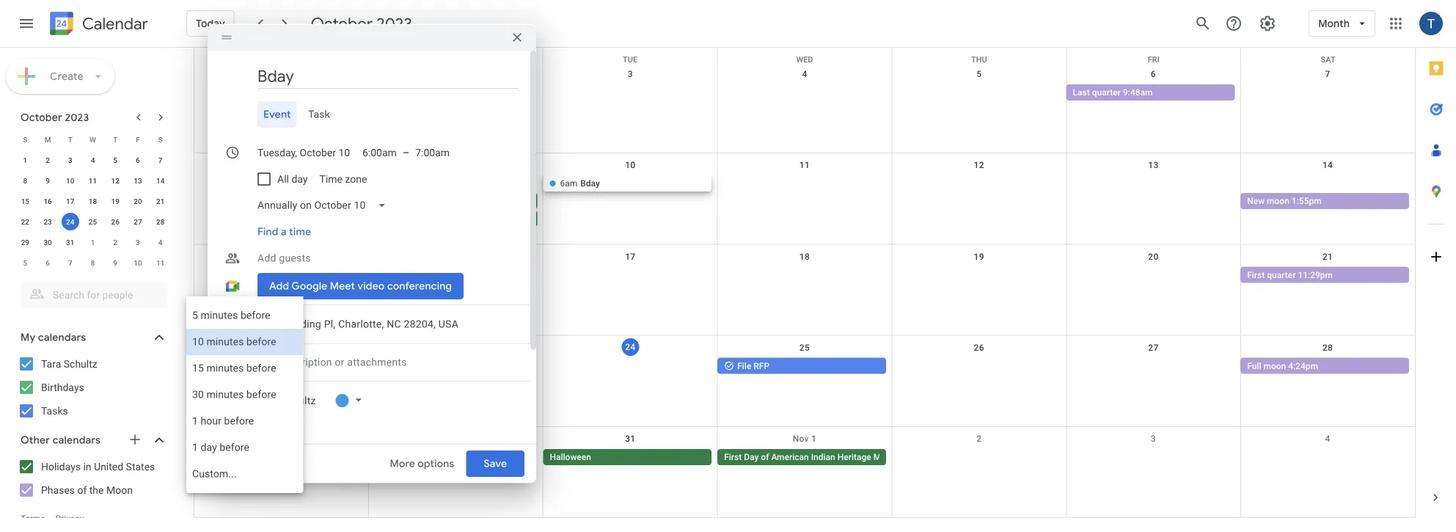 Task type: vqa. For each thing, say whether or not it's contained in the screenshot.


Task type: describe. For each thing, give the bounding box(es) containing it.
indian
[[811, 452, 836, 462]]

bday
[[581, 178, 600, 189]]

4 down wed
[[802, 69, 808, 79]]

row containing 30
[[194, 427, 1416, 518]]

4 option from the top
[[186, 382, 303, 408]]

november 1 element
[[84, 233, 102, 251]]

sat
[[1321, 55, 1336, 64]]

2 t from the left
[[113, 135, 118, 144]]

22 inside "element"
[[21, 217, 29, 226]]

1 horizontal spatial october
[[311, 13, 373, 34]]

moon for new
[[1268, 196, 1290, 206]]

columbus day button
[[369, 193, 538, 209]]

attachments
[[347, 356, 407, 368]]

columbus day
[[376, 196, 433, 206]]

17 inside october 2023 grid
[[66, 197, 74, 205]]

calendar element
[[47, 9, 148, 41]]

main drawer image
[[18, 15, 35, 32]]

find a time
[[258, 225, 311, 239]]

1 vertical spatial schultz
[[281, 394, 316, 407]]

day
[[292, 173, 308, 185]]

1 horizontal spatial 23
[[451, 342, 461, 353]]

6am
[[560, 178, 578, 189]]

5 for oct 1
[[977, 69, 982, 79]]

m
[[45, 135, 51, 144]]

phases of the moon
[[41, 484, 133, 496]]

thu
[[972, 55, 988, 64]]

of inside button
[[761, 452, 769, 462]]

my calendars
[[21, 331, 86, 344]]

22 element
[[16, 213, 34, 230]]

columbus
[[376, 196, 416, 206]]

2 for 1
[[113, 238, 117, 247]]

19 element
[[107, 192, 124, 210]]

10 element
[[61, 172, 79, 189]]

23 element
[[39, 213, 57, 230]]

12 for columbus day cell
[[974, 160, 985, 170]]

1 up 15 element
[[23, 156, 27, 164]]

fri
[[1148, 55, 1160, 64]]

11:29pm
[[1299, 270, 1334, 280]]

0 vertical spatial 2
[[46, 156, 50, 164]]

description
[[279, 356, 332, 368]]

quarter for 9:48am
[[1093, 87, 1121, 98]]

notification list box
[[186, 296, 303, 493]]

my calendars list
[[3, 352, 182, 423]]

time
[[289, 225, 311, 239]]

1 vertical spatial tara schultz
[[258, 394, 316, 407]]

guests
[[279, 252, 311, 264]]

file rfp
[[738, 361, 770, 371]]

tara schultz inside my calendars list
[[41, 358, 97, 370]]

settings menu image
[[1260, 15, 1277, 32]]

new moon 1:55pm
[[1248, 196, 1322, 206]]

to element
[[403, 147, 410, 159]]

charlotte,
[[338, 318, 384, 330]]

create button
[[6, 59, 114, 94]]

0 vertical spatial 2023
[[377, 13, 412, 34]]

10 for columbus day cell
[[625, 160, 636, 170]]

1 horizontal spatial 15
[[276, 251, 287, 262]]

american
[[772, 452, 809, 462]]

wed
[[797, 55, 814, 64]]

1237
[[258, 318, 281, 330]]

the
[[89, 484, 104, 496]]

rfp
[[754, 361, 770, 371]]

14 element
[[152, 172, 169, 189]]

6am bday
[[560, 178, 600, 189]]

20 inside row group
[[134, 197, 142, 205]]

other calendars button
[[3, 429, 182, 452]]

or
[[335, 356, 345, 368]]

7 for 1
[[158, 156, 163, 164]]

nc
[[387, 318, 401, 330]]

1 horizontal spatial 11
[[156, 258, 165, 267]]

18 inside row group
[[89, 197, 97, 205]]

18 element
[[84, 192, 102, 210]]

1:55pm
[[1292, 196, 1322, 206]]

25 inside row group
[[89, 217, 97, 226]]

2 column header from the left
[[369, 48, 544, 62]]

12 element
[[107, 172, 124, 189]]

calendar heading
[[79, 14, 148, 34]]

1 vertical spatial october 2023
[[21, 111, 89, 124]]

first quarter 11:29pm button
[[1241, 267, 1410, 283]]

4 up november 11 element
[[158, 238, 163, 247]]

time
[[320, 173, 343, 185]]

find a time button
[[252, 219, 317, 245]]

november 3 element
[[129, 233, 147, 251]]

1 option from the top
[[186, 302, 303, 329]]

states
[[126, 461, 155, 473]]

1 horizontal spatial 8
[[91, 258, 95, 267]]

0 vertical spatial 8
[[23, 176, 27, 185]]

29
[[21, 238, 29, 247]]

1 right nov
[[812, 434, 817, 444]]

nov
[[793, 434, 809, 444]]

other calendars
[[21, 434, 101, 447]]

0 vertical spatial october 2023
[[311, 13, 412, 34]]

23 inside row group
[[44, 217, 52, 226]]

25 element
[[84, 213, 102, 230]]

1 horizontal spatial tara
[[258, 394, 278, 407]]

27 inside grid
[[1149, 342, 1159, 353]]

columbus day cell
[[369, 176, 544, 228]]

my
[[21, 331, 36, 344]]

october 2023 grid
[[14, 129, 172, 273]]

1 horizontal spatial 9
[[113, 258, 117, 267]]

21 element
[[152, 192, 169, 210]]

0 horizontal spatial 7
[[68, 258, 72, 267]]

1 vertical spatial 18
[[800, 251, 810, 262]]

27 element
[[129, 213, 147, 230]]

first day of american indian heritage month
[[725, 452, 899, 462]]

november 2 element
[[107, 233, 124, 251]]

oct
[[271, 69, 285, 79]]

phases
[[41, 484, 75, 496]]

4 down full moon 4:24pm button
[[1326, 434, 1331, 444]]

november 10 element
[[129, 254, 147, 272]]

13 for row containing 10
[[1149, 160, 1159, 170]]

1 vertical spatial 2023
[[65, 111, 89, 124]]

4 up 11 element
[[91, 156, 95, 164]]

time zone button
[[314, 166, 373, 192]]

28 inside grid
[[1323, 342, 1334, 353]]

time zone
[[320, 173, 367, 185]]

6 option from the top
[[186, 434, 303, 461]]

find
[[258, 225, 278, 239]]

full
[[1248, 361, 1262, 371]]

zone
[[345, 173, 367, 185]]

30 for 1
[[44, 238, 52, 247]]

10 for 16 element
[[66, 176, 74, 185]]

moon
[[106, 484, 133, 496]]

add description or attachments
[[258, 356, 407, 368]]

4:24pm
[[1289, 361, 1319, 371]]

f
[[136, 135, 140, 144]]

2 option from the top
[[186, 329, 303, 355]]

add guests button
[[252, 245, 519, 272]]

1 vertical spatial 17
[[625, 251, 636, 262]]

29 element
[[16, 233, 34, 251]]

1 horizontal spatial 10
[[134, 258, 142, 267]]

6 for 1
[[136, 156, 140, 164]]

full moon 4:24pm
[[1248, 361, 1319, 371]]

11 element
[[84, 172, 102, 189]]

last quarter 9:48am
[[1073, 87, 1153, 98]]

oct 1
[[271, 69, 293, 79]]

calendars for other calendars
[[53, 434, 101, 447]]

halloween
[[550, 452, 591, 462]]

row containing s
[[14, 129, 172, 150]]

other calendars list
[[3, 455, 182, 502]]

file
[[738, 361, 752, 371]]

1 right oct
[[287, 69, 293, 79]]

tab list containing event
[[219, 101, 519, 128]]

my calendars button
[[3, 326, 182, 349]]



Task type: locate. For each thing, give the bounding box(es) containing it.
11 for columbus day cell
[[800, 160, 810, 170]]

31 up november 7 element
[[66, 238, 74, 247]]

2023 up add title and time text box at left
[[377, 13, 412, 34]]

0 horizontal spatial tab list
[[219, 101, 519, 128]]

1237 harding pl, charlotte, nc 28204, usa button
[[252, 311, 519, 338]]

7 up 14 element
[[158, 156, 163, 164]]

row containing oct 1
[[194, 62, 1416, 154]]

2 horizontal spatial 2
[[977, 434, 982, 444]]

quarter left 11:29pm
[[1268, 270, 1296, 280]]

october up m
[[21, 111, 62, 124]]

0 vertical spatial 27
[[134, 217, 142, 226]]

grid
[[194, 48, 1416, 518]]

of inside other calendars 'list'
[[77, 484, 87, 496]]

5 down thu
[[977, 69, 982, 79]]

2 for nov 1
[[977, 434, 982, 444]]

moon
[[1268, 196, 1290, 206], [1264, 361, 1287, 371]]

s left m
[[23, 135, 27, 144]]

add for add guests
[[258, 252, 276, 264]]

first for first quarter 11:29pm
[[1248, 270, 1265, 280]]

26 inside grid
[[974, 342, 985, 353]]

22 up 29
[[21, 217, 29, 226]]

8 down november 1 element
[[91, 258, 95, 267]]

0 horizontal spatial 18
[[89, 197, 97, 205]]

1 horizontal spatial 13
[[1149, 160, 1159, 170]]

october up add title and time text box at left
[[311, 13, 373, 34]]

1 vertical spatial quarter
[[1268, 270, 1296, 280]]

t
[[68, 135, 73, 144], [113, 135, 118, 144]]

1 horizontal spatial 22
[[276, 342, 287, 353]]

1 vertical spatial add
[[258, 356, 276, 368]]

row
[[194, 48, 1416, 64], [194, 62, 1416, 154], [14, 129, 172, 150], [14, 150, 172, 170], [194, 154, 1416, 245], [14, 170, 172, 191], [14, 191, 172, 211], [14, 211, 172, 232], [14, 232, 172, 252], [194, 245, 1416, 336], [14, 252, 172, 273], [194, 336, 1416, 427], [194, 427, 1416, 518]]

row containing 8
[[14, 170, 172, 191]]

6 inside grid
[[1151, 69, 1157, 79]]

9:48am
[[1124, 87, 1153, 98]]

23
[[44, 217, 52, 226], [451, 342, 461, 353]]

calendars inside dropdown button
[[38, 331, 86, 344]]

None field
[[252, 192, 398, 219]]

0 vertical spatial 22
[[21, 217, 29, 226]]

13 inside grid
[[1149, 160, 1159, 170]]

15 inside october 2023 grid
[[21, 197, 29, 205]]

6 inside november 6 element
[[46, 258, 50, 267]]

month inside popup button
[[1319, 17, 1350, 30]]

november 7 element
[[61, 254, 79, 272]]

26 inside row group
[[111, 217, 120, 226]]

0 vertical spatial 21
[[156, 197, 165, 205]]

0 vertical spatial day
[[418, 196, 433, 206]]

0 horizontal spatial 27
[[134, 217, 142, 226]]

1 vertical spatial 20
[[1149, 251, 1159, 262]]

22 down "1237"
[[276, 342, 287, 353]]

2 horizontal spatial 6
[[1151, 69, 1157, 79]]

add other calendars image
[[128, 432, 142, 447]]

t left f
[[113, 135, 118, 144]]

30
[[44, 238, 52, 247], [451, 434, 461, 444]]

schultz inside my calendars list
[[64, 358, 97, 370]]

0 horizontal spatial 6
[[46, 258, 50, 267]]

0 vertical spatial 24
[[66, 217, 74, 226]]

9
[[46, 176, 50, 185], [113, 258, 117, 267]]

14 for columbus day cell
[[1323, 160, 1334, 170]]

1 horizontal spatial t
[[113, 135, 118, 144]]

1 horizontal spatial 2023
[[377, 13, 412, 34]]

0 vertical spatial 23
[[44, 217, 52, 226]]

23 down "16"
[[44, 217, 52, 226]]

0 vertical spatial tara schultz
[[41, 358, 97, 370]]

18
[[89, 197, 97, 205], [800, 251, 810, 262]]

0 vertical spatial 28
[[156, 217, 165, 226]]

0 horizontal spatial 5
[[23, 258, 27, 267]]

halloween button
[[543, 449, 712, 465]]

7 down 31 element
[[68, 258, 72, 267]]

17 element
[[61, 192, 79, 210]]

9 up 16 element
[[46, 176, 50, 185]]

14 up new moon 1:55pm button in the top of the page
[[1323, 160, 1334, 170]]

other
[[21, 434, 50, 447]]

all
[[277, 173, 289, 185]]

13 up 20 element at the left top
[[134, 176, 142, 185]]

row containing 10
[[194, 154, 1416, 245]]

27 inside row group
[[134, 217, 142, 226]]

1 horizontal spatial 25
[[800, 342, 810, 353]]

28204,
[[404, 318, 436, 330]]

row containing 1
[[14, 150, 172, 170]]

first for first day of american indian heritage month
[[725, 452, 742, 462]]

of left the american
[[761, 452, 769, 462]]

1 horizontal spatial 12
[[974, 160, 985, 170]]

full moon 4:24pm button
[[1241, 358, 1410, 374]]

21 up first quarter 11:29pm button
[[1323, 251, 1334, 262]]

1 horizontal spatial 24
[[625, 342, 636, 352]]

26 element
[[107, 213, 124, 230]]

add guests
[[258, 252, 311, 264]]

0 horizontal spatial s
[[23, 135, 27, 144]]

30 inside grid
[[451, 434, 461, 444]]

6 for oct 1
[[1151, 69, 1157, 79]]

0 horizontal spatial 19
[[111, 197, 120, 205]]

2 add from the top
[[258, 356, 276, 368]]

1 vertical spatial first
[[725, 452, 742, 462]]

1 horizontal spatial 21
[[1323, 251, 1334, 262]]

1 horizontal spatial 17
[[625, 251, 636, 262]]

tara schultz down description
[[258, 394, 316, 407]]

add down "1237"
[[258, 356, 276, 368]]

1 horizontal spatial 27
[[1149, 342, 1159, 353]]

9 down "november 2" "element"
[[113, 258, 117, 267]]

tasks
[[41, 405, 68, 417]]

12
[[974, 160, 985, 170], [111, 176, 120, 185]]

0 horizontal spatial quarter
[[1093, 87, 1121, 98]]

2 vertical spatial 6
[[46, 258, 50, 267]]

of
[[761, 452, 769, 462], [77, 484, 87, 496]]

1 horizontal spatial 26
[[974, 342, 985, 353]]

19 inside grid
[[974, 251, 985, 262]]

13 down last quarter 9:48am button
[[1149, 160, 1159, 170]]

row containing tue
[[194, 48, 1416, 64]]

24
[[66, 217, 74, 226], [625, 342, 636, 352]]

25
[[89, 217, 97, 226], [800, 342, 810, 353]]

of left the
[[77, 484, 87, 496]]

united
[[94, 461, 123, 473]]

14 inside october 2023 grid
[[156, 176, 165, 185]]

2 s from the left
[[158, 135, 163, 144]]

25 up "file rfp" button at the bottom of page
[[800, 342, 810, 353]]

25 down 18 element
[[89, 217, 97, 226]]

None search field
[[0, 276, 182, 308]]

calendars for my calendars
[[38, 331, 86, 344]]

0 vertical spatial tara
[[41, 358, 61, 370]]

day for first
[[744, 452, 759, 462]]

5
[[977, 69, 982, 79], [113, 156, 117, 164], [23, 258, 27, 267]]

2 horizontal spatial 11
[[800, 160, 810, 170]]

31 up halloween button
[[625, 434, 636, 444]]

1 horizontal spatial tab list
[[1416, 48, 1457, 477]]

0 horizontal spatial 25
[[89, 217, 97, 226]]

1 horizontal spatial 31
[[625, 434, 636, 444]]

2 vertical spatial 5
[[23, 258, 27, 267]]

30 inside row group
[[44, 238, 52, 247]]

last quarter 9:48am button
[[1067, 84, 1235, 101]]

october 2023 up m
[[21, 111, 89, 124]]

2 horizontal spatial 10
[[625, 160, 636, 170]]

1 vertical spatial tara
[[258, 394, 278, 407]]

0 vertical spatial 18
[[89, 197, 97, 205]]

31 inside grid
[[625, 434, 636, 444]]

new
[[1248, 196, 1265, 206]]

28 up november 4 element at left top
[[156, 217, 165, 226]]

1 add from the top
[[258, 252, 276, 264]]

add down find
[[258, 252, 276, 264]]

0 vertical spatial 7
[[1326, 69, 1331, 79]]

14 up 21 "element"
[[156, 176, 165, 185]]

task
[[309, 108, 331, 121]]

add
[[258, 252, 276, 264], [258, 356, 276, 368]]

Start date text field
[[258, 144, 351, 161]]

row containing 24
[[194, 336, 1416, 427]]

first inside button
[[725, 452, 742, 462]]

1 vertical spatial 25
[[800, 342, 810, 353]]

0 horizontal spatial 13
[[134, 176, 142, 185]]

14 for 16 element
[[156, 176, 165, 185]]

s
[[23, 135, 27, 144], [158, 135, 163, 144]]

create
[[50, 70, 84, 83]]

0 vertical spatial 12
[[974, 160, 985, 170]]

s right f
[[158, 135, 163, 144]]

quarter right last
[[1093, 87, 1121, 98]]

file rfp button
[[718, 358, 887, 374]]

2023 down create
[[65, 111, 89, 124]]

nov 1
[[793, 434, 817, 444]]

november 11 element
[[152, 254, 169, 272]]

6 down 30 element
[[46, 258, 50, 267]]

1 vertical spatial 9
[[113, 258, 117, 267]]

0 horizontal spatial schultz
[[64, 358, 97, 370]]

3
[[628, 69, 633, 79], [68, 156, 72, 164], [136, 238, 140, 247], [1151, 434, 1157, 444]]

tab list
[[1416, 48, 1457, 477], [219, 101, 519, 128]]

month button
[[1309, 6, 1376, 41]]

option
[[186, 302, 303, 329], [186, 329, 303, 355], [186, 355, 303, 382], [186, 382, 303, 408], [186, 408, 303, 434], [186, 434, 303, 461], [186, 461, 303, 487]]

row group
[[14, 150, 172, 273]]

21 down 14 element
[[156, 197, 165, 205]]

13
[[1149, 160, 1159, 170], [134, 176, 142, 185]]

0 horizontal spatial 31
[[66, 238, 74, 247]]

column header up oct 1
[[194, 48, 369, 62]]

1 horizontal spatial tara schultz
[[258, 394, 316, 407]]

calendars right my in the bottom of the page
[[38, 331, 86, 344]]

0 horizontal spatial 23
[[44, 217, 52, 226]]

event
[[263, 108, 291, 121]]

31
[[66, 238, 74, 247], [625, 434, 636, 444]]

12 for 16 element
[[111, 176, 120, 185]]

1 column header from the left
[[194, 48, 369, 62]]

all day
[[277, 173, 308, 185]]

21 inside "element"
[[156, 197, 165, 205]]

row containing 5
[[14, 252, 172, 273]]

14
[[1323, 160, 1334, 170], [156, 176, 165, 185]]

day inside cell
[[418, 196, 433, 206]]

quarter
[[1093, 87, 1121, 98], [1268, 270, 1296, 280]]

1 up november 8 element
[[91, 238, 95, 247]]

row containing 22
[[14, 211, 172, 232]]

first day of american indian heritage month button
[[718, 449, 899, 465]]

13 element
[[129, 172, 147, 189]]

first left 11:29pm
[[1248, 270, 1265, 280]]

16 element
[[39, 192, 57, 210]]

in
[[83, 461, 91, 473]]

calendars
[[38, 331, 86, 344], [53, 434, 101, 447]]

0 horizontal spatial 9
[[46, 176, 50, 185]]

1 vertical spatial day
[[744, 452, 759, 462]]

cell
[[194, 84, 369, 102], [369, 84, 543, 102], [543, 84, 718, 102], [718, 84, 892, 102], [892, 84, 1067, 102], [194, 176, 369, 228], [718, 176, 892, 228], [892, 176, 1067, 228], [1067, 176, 1241, 228], [194, 267, 369, 284], [369, 267, 543, 284], [543, 267, 718, 284], [718, 267, 892, 284], [892, 267, 1067, 284], [1067, 267, 1241, 284], [194, 358, 369, 375], [369, 358, 543, 375], [543, 358, 718, 375], [892, 358, 1067, 375], [1067, 358, 1241, 375], [194, 449, 369, 467], [369, 449, 543, 467], [892, 449, 1067, 467], [1067, 449, 1241, 467], [1241, 449, 1416, 467]]

1 horizontal spatial 19
[[974, 251, 985, 262]]

heritage
[[838, 452, 872, 462]]

quarter inside button
[[1268, 270, 1296, 280]]

day for columbus
[[418, 196, 433, 206]]

0 horizontal spatial tara
[[41, 358, 61, 370]]

30 for nov 1
[[451, 434, 461, 444]]

End time text field
[[416, 144, 450, 161]]

20
[[134, 197, 142, 205], [1149, 251, 1159, 262]]

schultz down my calendars dropdown button
[[64, 358, 97, 370]]

schultz
[[64, 358, 97, 370], [281, 394, 316, 407]]

1 horizontal spatial october 2023
[[311, 13, 412, 34]]

5 up 12 "element"
[[113, 156, 117, 164]]

0 vertical spatial 17
[[66, 197, 74, 205]]

1 t from the left
[[68, 135, 73, 144]]

calendars inside dropdown button
[[53, 434, 101, 447]]

0 vertical spatial add
[[258, 252, 276, 264]]

1 vertical spatial 2
[[113, 238, 117, 247]]

last
[[1073, 87, 1090, 98]]

23 down usa
[[451, 342, 461, 353]]

1 horizontal spatial schultz
[[281, 394, 316, 407]]

1 vertical spatial 22
[[276, 342, 287, 353]]

november 4 element
[[152, 233, 169, 251]]

27
[[134, 217, 142, 226], [1149, 342, 1159, 353]]

tara inside my calendars list
[[41, 358, 61, 370]]

7 inside grid
[[1326, 69, 1331, 79]]

0 horizontal spatial 28
[[156, 217, 165, 226]]

1 vertical spatial 27
[[1149, 342, 1159, 353]]

7 for oct 1
[[1326, 69, 1331, 79]]

0 vertical spatial quarter
[[1093, 87, 1121, 98]]

8 up 15 element
[[23, 176, 27, 185]]

first inside button
[[1248, 270, 1265, 280]]

6 down fri
[[1151, 69, 1157, 79]]

november 6 element
[[39, 254, 57, 272]]

w
[[90, 135, 96, 144]]

20 element
[[129, 192, 147, 210]]

Add title and time text field
[[258, 65, 519, 87]]

24 cell
[[59, 211, 82, 232]]

11 for 16 element
[[89, 176, 97, 185]]

10 inside grid
[[625, 160, 636, 170]]

0 horizontal spatial 21
[[156, 197, 165, 205]]

1 horizontal spatial 2
[[113, 238, 117, 247]]

24 inside 24, today element
[[66, 217, 74, 226]]

2 inside "element"
[[113, 238, 117, 247]]

t left w
[[68, 135, 73, 144]]

1 horizontal spatial 14
[[1323, 160, 1334, 170]]

1 vertical spatial 15
[[276, 251, 287, 262]]

15 element
[[16, 192, 34, 210]]

pl,
[[324, 318, 336, 330]]

Start time text field
[[363, 144, 397, 161]]

1 vertical spatial 8
[[91, 258, 95, 267]]

24, today element
[[61, 213, 79, 230]]

5 down 29 element
[[23, 258, 27, 267]]

task button
[[303, 101, 336, 128]]

–
[[403, 147, 410, 159]]

13 inside 13 element
[[134, 176, 142, 185]]

1 vertical spatial 5
[[113, 156, 117, 164]]

usa
[[439, 318, 459, 330]]

7 option from the top
[[186, 461, 303, 487]]

31 for nov 1
[[625, 434, 636, 444]]

0 vertical spatial 30
[[44, 238, 52, 247]]

1 horizontal spatial s
[[158, 135, 163, 144]]

holidays
[[41, 461, 81, 473]]

quarter for 11:29pm
[[1268, 270, 1296, 280]]

a
[[281, 225, 287, 239]]

column header up add title and time text box at left
[[369, 48, 544, 62]]

0 vertical spatial 15
[[21, 197, 29, 205]]

day right the columbus
[[418, 196, 433, 206]]

0 horizontal spatial day
[[418, 196, 433, 206]]

2
[[46, 156, 50, 164], [113, 238, 117, 247], [977, 434, 982, 444]]

28 inside 28 element
[[156, 217, 165, 226]]

3 option from the top
[[186, 355, 303, 382]]

today button
[[186, 6, 235, 41]]

Search for people text field
[[29, 282, 159, 308]]

13 for row group containing 1
[[134, 176, 142, 185]]

month right heritage
[[874, 452, 899, 462]]

first
[[1248, 270, 1265, 280], [725, 452, 742, 462]]

day left the american
[[744, 452, 759, 462]]

tara schultz up birthdays
[[41, 358, 97, 370]]

november 9 element
[[107, 254, 124, 272]]

0 horizontal spatial 14
[[156, 176, 165, 185]]

1 s from the left
[[23, 135, 27, 144]]

7 down sat
[[1326, 69, 1331, 79]]

1 horizontal spatial 30
[[451, 434, 461, 444]]

15 up 22 "element"
[[21, 197, 29, 205]]

schultz down description
[[281, 394, 316, 407]]

0 vertical spatial calendars
[[38, 331, 86, 344]]

new moon 1:55pm button
[[1241, 193, 1410, 209]]

25 inside grid
[[800, 342, 810, 353]]

october 2023 up add title and time text box at left
[[311, 13, 412, 34]]

birthdays
[[41, 381, 84, 393]]

month up sat
[[1319, 17, 1350, 30]]

moon for full
[[1264, 361, 1287, 371]]

moon right new
[[1268, 196, 1290, 206]]

16
[[44, 197, 52, 205]]

row containing 29
[[14, 232, 172, 252]]

calendar
[[82, 14, 148, 34]]

first quarter 11:29pm
[[1248, 270, 1334, 280]]

column header
[[194, 48, 369, 62], [369, 48, 544, 62]]

harding
[[284, 318, 321, 330]]

5 option from the top
[[186, 408, 303, 434]]

11 inside grid
[[800, 160, 810, 170]]

0 horizontal spatial 15
[[21, 197, 29, 205]]

1 vertical spatial 24
[[625, 342, 636, 352]]

5 for 1
[[113, 156, 117, 164]]

1237 harding pl, charlotte, nc 28204, usa
[[258, 318, 459, 330]]

first left the american
[[725, 452, 742, 462]]

add inside dropdown button
[[258, 252, 276, 264]]

0 horizontal spatial october
[[21, 111, 62, 124]]

1 vertical spatial october
[[21, 111, 62, 124]]

15 down a
[[276, 251, 287, 262]]

7
[[1326, 69, 1331, 79], [158, 156, 163, 164], [68, 258, 72, 267]]

month inside button
[[874, 452, 899, 462]]

0 horizontal spatial 11
[[89, 176, 97, 185]]

30 element
[[39, 233, 57, 251]]

0 vertical spatial 6
[[1151, 69, 1157, 79]]

31 inside row group
[[66, 238, 74, 247]]

grid containing oct 1
[[194, 48, 1416, 518]]

add for add description or attachments
[[258, 356, 276, 368]]

31 element
[[61, 233, 79, 251]]

22 inside grid
[[276, 342, 287, 353]]

holidays in united states
[[41, 461, 155, 473]]

today
[[196, 17, 225, 30]]

moon right full in the bottom of the page
[[1264, 361, 1287, 371]]

0 horizontal spatial 12
[[111, 176, 120, 185]]

28 up full moon 4:24pm button
[[1323, 342, 1334, 353]]

19 inside row group
[[111, 197, 120, 205]]

event button
[[258, 101, 297, 128]]

calendars up in
[[53, 434, 101, 447]]

row group containing 1
[[14, 150, 172, 273]]

month
[[1319, 17, 1350, 30], [874, 452, 899, 462]]

2 vertical spatial 10
[[134, 258, 142, 267]]

0 vertical spatial 19
[[111, 197, 120, 205]]

12 inside "element"
[[111, 176, 120, 185]]

2 horizontal spatial 5
[[977, 69, 982, 79]]

6 up 13 element
[[136, 156, 140, 164]]

31 for 1
[[66, 238, 74, 247]]

tue
[[623, 55, 638, 64]]

0 vertical spatial 13
[[1149, 160, 1159, 170]]

november 5 element
[[16, 254, 34, 272]]

0 horizontal spatial 20
[[134, 197, 142, 205]]

0 vertical spatial 25
[[89, 217, 97, 226]]

1 vertical spatial moon
[[1264, 361, 1287, 371]]

1 horizontal spatial month
[[1319, 17, 1350, 30]]

november 8 element
[[84, 254, 102, 272]]

24 inside grid
[[625, 342, 636, 352]]

quarter inside button
[[1093, 87, 1121, 98]]

october 2023
[[311, 13, 412, 34], [21, 111, 89, 124]]

28 element
[[152, 213, 169, 230]]



